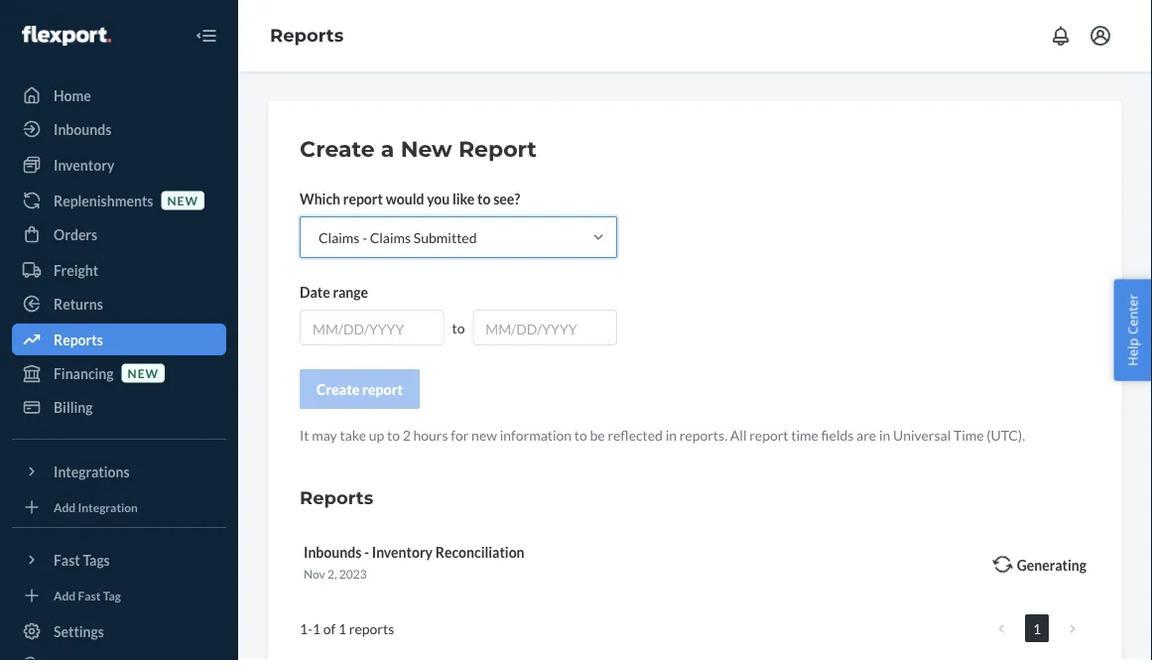 Task type: vqa. For each thing, say whether or not it's contained in the screenshot.
Inventory "link" in the "Breadcrumbs" navigation
no



Task type: describe. For each thing, give the bounding box(es) containing it.
3 1 from the left
[[339, 620, 347, 637]]

1 1 from the left
[[300, 620, 308, 637]]

orders link
[[12, 218, 226, 250]]

add integration
[[54, 500, 138, 514]]

information
[[500, 427, 572, 443]]

orders
[[54, 226, 98, 243]]

create for create a new report
[[300, 136, 375, 162]]

inventory link
[[12, 149, 226, 181]]

2 mm/dd/yyyy from the left
[[486, 320, 577, 337]]

like
[[453, 190, 475, 207]]

nov
[[304, 567, 325, 581]]

2023
[[340, 567, 367, 581]]

2
[[403, 427, 411, 443]]

2 1 from the left
[[313, 620, 321, 637]]

new
[[401, 136, 453, 162]]

- for claims
[[363, 229, 367, 246]]

time
[[792, 427, 819, 443]]

report
[[459, 136, 537, 162]]

date
[[300, 284, 330, 300]]

hours
[[414, 427, 448, 443]]

integrations button
[[12, 456, 226, 488]]

inventory inside inbounds - inventory reconciliation nov 2, 2023
[[372, 544, 433, 561]]

create for create report
[[317, 381, 360, 398]]

home
[[54, 87, 91, 104]]

add for add integration
[[54, 500, 76, 514]]

fast inside dropdown button
[[54, 552, 80, 569]]

time
[[954, 427, 985, 443]]

- for 1
[[308, 620, 313, 637]]

2 vertical spatial reports
[[300, 487, 374, 508]]

add for add fast tag
[[54, 588, 76, 603]]

to left 2
[[387, 427, 400, 443]]

up
[[369, 427, 385, 443]]

settings
[[54, 623, 104, 640]]

0 vertical spatial reports
[[270, 24, 344, 46]]

1 - 1 of 1 reports
[[300, 620, 395, 637]]

4 1 from the left
[[1034, 620, 1042, 637]]

for
[[451, 427, 469, 443]]

be
[[590, 427, 605, 443]]

1 claims from the left
[[319, 229, 360, 246]]

create report button
[[300, 369, 420, 409]]

to left be
[[575, 427, 588, 443]]

it may take up to 2 hours for new information to be reflected in reports. all report time fields are in universal time (utc).
[[300, 427, 1026, 443]]

tags
[[83, 552, 110, 569]]

see?
[[494, 190, 520, 207]]

2 in from the left
[[880, 427, 891, 443]]

1 vertical spatial fast
[[78, 588, 101, 603]]

center
[[1125, 294, 1142, 335]]

claims - claims submitted
[[319, 229, 477, 246]]

reflected
[[608, 427, 663, 443]]

a
[[381, 136, 395, 162]]

chevron left image
[[999, 622, 1005, 636]]

reports.
[[680, 427, 728, 443]]

are
[[857, 427, 877, 443]]

help
[[1125, 338, 1142, 366]]

date range
[[300, 284, 368, 300]]

generating
[[1018, 556, 1087, 573]]

add integration link
[[12, 496, 226, 519]]

returns
[[54, 295, 103, 312]]

- for inbounds
[[364, 544, 369, 561]]

1 vertical spatial reports
[[54, 331, 103, 348]]

returns link
[[12, 288, 226, 320]]

fields
[[822, 427, 854, 443]]

reports
[[349, 620, 395, 637]]

inbounds link
[[12, 113, 226, 145]]

which report would you like to see?
[[300, 190, 520, 207]]

1 in from the left
[[666, 427, 677, 443]]

of
[[324, 620, 336, 637]]

create a new report
[[300, 136, 537, 162]]

which
[[300, 190, 341, 207]]

integrations
[[54, 463, 130, 480]]

1 mm/dd/yyyy from the left
[[313, 320, 404, 337]]

new for financing
[[128, 366, 159, 380]]

to right like
[[478, 190, 491, 207]]



Task type: locate. For each thing, give the bounding box(es) containing it.
new right for at bottom
[[472, 427, 497, 443]]

report right all
[[750, 427, 789, 443]]

replenishments
[[54, 192, 153, 209]]

claims
[[319, 229, 360, 246], [370, 229, 411, 246]]

you
[[427, 190, 450, 207]]

report up up
[[363, 381, 403, 398]]

close navigation image
[[195, 24, 218, 48]]

in right are
[[880, 427, 891, 443]]

it
[[300, 427, 309, 443]]

0 horizontal spatial inventory
[[54, 156, 115, 173]]

billing
[[54, 399, 93, 416]]

in left reports.
[[666, 427, 677, 443]]

tag
[[103, 588, 121, 603]]

open notifications image
[[1050, 24, 1074, 48]]

financing
[[54, 365, 114, 382]]

chevron right image
[[1070, 622, 1077, 636]]

new up orders link
[[167, 193, 199, 207]]

1 vertical spatial -
[[364, 544, 369, 561]]

in
[[666, 427, 677, 443], [880, 427, 891, 443]]

1 horizontal spatial claims
[[370, 229, 411, 246]]

2 add from the top
[[54, 588, 76, 603]]

1 horizontal spatial in
[[880, 427, 891, 443]]

may
[[312, 427, 337, 443]]

create left a
[[300, 136, 375, 162]]

0 horizontal spatial inbounds
[[54, 121, 112, 138]]

inbounds - inventory reconciliation nov 2, 2023
[[304, 544, 525, 581]]

0 horizontal spatial claims
[[319, 229, 360, 246]]

- left of
[[308, 620, 313, 637]]

1 vertical spatial new
[[128, 366, 159, 380]]

settings link
[[12, 616, 226, 647]]

0 vertical spatial add
[[54, 500, 76, 514]]

0 vertical spatial fast
[[54, 552, 80, 569]]

1 vertical spatial create
[[317, 381, 360, 398]]

add fast tag
[[54, 588, 121, 603]]

would
[[386, 190, 424, 207]]

fast tags
[[54, 552, 110, 569]]

universal
[[894, 427, 952, 443]]

- up 2023
[[364, 544, 369, 561]]

report for which
[[343, 190, 383, 207]]

1 vertical spatial inbounds
[[304, 544, 362, 561]]

billing link
[[12, 391, 226, 423]]

2,
[[328, 567, 337, 581]]

1 vertical spatial inventory
[[372, 544, 433, 561]]

to down submitted
[[452, 319, 465, 336]]

fast left tags
[[54, 552, 80, 569]]

help center
[[1125, 294, 1142, 366]]

freight link
[[12, 254, 226, 286]]

inventory
[[54, 156, 115, 173], [372, 544, 433, 561]]

open account menu image
[[1089, 24, 1113, 48]]

-
[[363, 229, 367, 246], [364, 544, 369, 561], [308, 620, 313, 637]]

0 horizontal spatial mm/dd/yyyy
[[313, 320, 404, 337]]

2 horizontal spatial new
[[472, 427, 497, 443]]

0 horizontal spatial new
[[128, 366, 159, 380]]

inbounds down home
[[54, 121, 112, 138]]

2 vertical spatial new
[[472, 427, 497, 443]]

claims down would
[[370, 229, 411, 246]]

reports
[[270, 24, 344, 46], [54, 331, 103, 348], [300, 487, 374, 508]]

1 horizontal spatial inbounds
[[304, 544, 362, 561]]

2 vertical spatial -
[[308, 620, 313, 637]]

0 vertical spatial inventory
[[54, 156, 115, 173]]

1 horizontal spatial inventory
[[372, 544, 433, 561]]

2 claims from the left
[[370, 229, 411, 246]]

flexport logo image
[[22, 26, 111, 46]]

0 vertical spatial create
[[300, 136, 375, 162]]

reconciliation
[[436, 544, 525, 561]]

create report
[[317, 381, 403, 398]]

(utc).
[[987, 427, 1026, 443]]

add left integration
[[54, 500, 76, 514]]

0 vertical spatial -
[[363, 229, 367, 246]]

1 vertical spatial reports link
[[12, 324, 226, 356]]

freight
[[54, 262, 98, 279]]

1 horizontal spatial reports link
[[270, 24, 344, 46]]

inventory up replenishments
[[54, 156, 115, 173]]

0 horizontal spatial reports link
[[12, 324, 226, 356]]

create
[[300, 136, 375, 162], [317, 381, 360, 398]]

1 horizontal spatial new
[[167, 193, 199, 207]]

fast left tag
[[78, 588, 101, 603]]

1 vertical spatial add
[[54, 588, 76, 603]]

help center button
[[1115, 279, 1153, 381]]

inbounds for inbounds
[[54, 121, 112, 138]]

mm/dd/yyyy
[[313, 320, 404, 337], [486, 320, 577, 337]]

new up the billing link
[[128, 366, 159, 380]]

0 horizontal spatial in
[[666, 427, 677, 443]]

inbounds for inbounds - inventory reconciliation nov 2, 2023
[[304, 544, 362, 561]]

1 vertical spatial report
[[363, 381, 403, 398]]

0 vertical spatial report
[[343, 190, 383, 207]]

add
[[54, 500, 76, 514], [54, 588, 76, 603]]

add up settings
[[54, 588, 76, 603]]

1 add from the top
[[54, 500, 76, 514]]

inventory left reconciliation
[[372, 544, 433, 561]]

inbounds inside inbounds - inventory reconciliation nov 2, 2023
[[304, 544, 362, 561]]

fast
[[54, 552, 80, 569], [78, 588, 101, 603]]

1 link
[[1026, 615, 1050, 643]]

report for create
[[363, 381, 403, 398]]

range
[[333, 284, 368, 300]]

fast tags button
[[12, 544, 226, 576]]

new for replenishments
[[167, 193, 199, 207]]

create inside button
[[317, 381, 360, 398]]

reports link
[[270, 24, 344, 46], [12, 324, 226, 356]]

to
[[478, 190, 491, 207], [452, 319, 465, 336], [387, 427, 400, 443], [575, 427, 588, 443]]

add fast tag link
[[12, 584, 226, 608]]

report left would
[[343, 190, 383, 207]]

inbounds
[[54, 121, 112, 138], [304, 544, 362, 561]]

0 vertical spatial new
[[167, 193, 199, 207]]

1 horizontal spatial mm/dd/yyyy
[[486, 320, 577, 337]]

0 vertical spatial inbounds
[[54, 121, 112, 138]]

report
[[343, 190, 383, 207], [363, 381, 403, 398], [750, 427, 789, 443]]

take
[[340, 427, 366, 443]]

report inside button
[[363, 381, 403, 398]]

submitted
[[414, 229, 477, 246]]

create up may
[[317, 381, 360, 398]]

- inside inbounds - inventory reconciliation nov 2, 2023
[[364, 544, 369, 561]]

- up range
[[363, 229, 367, 246]]

claims down "which"
[[319, 229, 360, 246]]

all
[[731, 427, 747, 443]]

integration
[[78, 500, 138, 514]]

0 vertical spatial reports link
[[270, 24, 344, 46]]

1
[[300, 620, 308, 637], [313, 620, 321, 637], [339, 620, 347, 637], [1034, 620, 1042, 637]]

2 vertical spatial report
[[750, 427, 789, 443]]

new
[[167, 193, 199, 207], [128, 366, 159, 380], [472, 427, 497, 443]]

home link
[[12, 79, 226, 111]]

inbounds up 2,
[[304, 544, 362, 561]]



